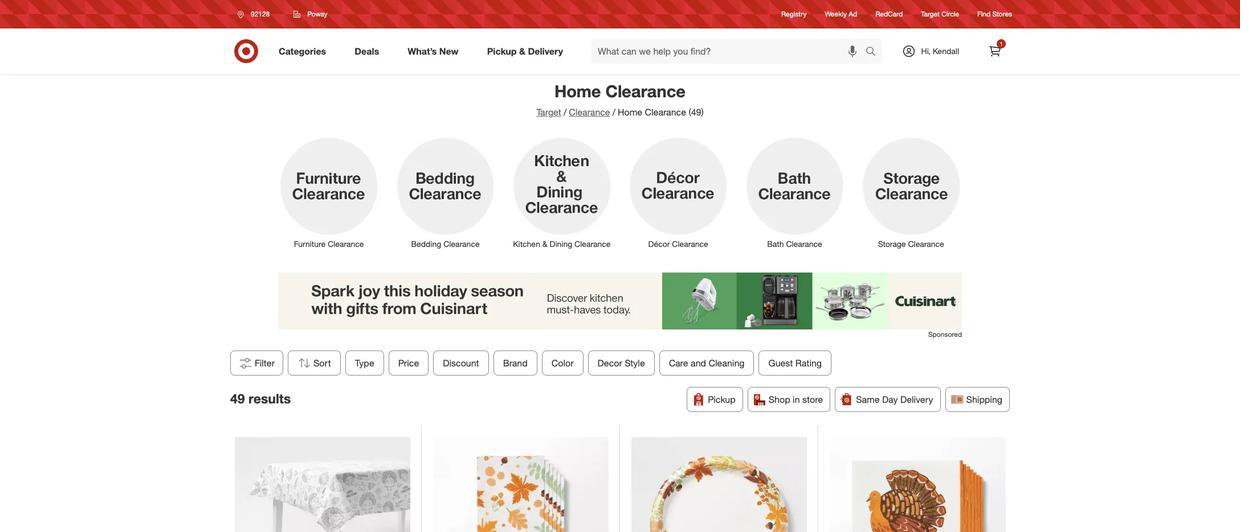 Task type: describe. For each thing, give the bounding box(es) containing it.
décor clearance
[[648, 239, 708, 249]]

new
[[439, 45, 459, 57]]

ad
[[849, 10, 857, 18]]

color button
[[542, 351, 583, 376]]

pickup for pickup & delivery
[[487, 45, 517, 57]]

furniture clearance
[[294, 239, 364, 249]]

delivery for same day delivery
[[901, 394, 933, 406]]

what's new
[[408, 45, 459, 57]]

home clearance target / clearance / home clearance (49)
[[536, 81, 704, 118]]

color
[[552, 358, 574, 369]]

pickup for pickup
[[708, 394, 736, 406]]

target circle link
[[921, 9, 959, 19]]

cleaning
[[709, 358, 745, 369]]

same
[[856, 394, 880, 406]]

care
[[669, 358, 688, 369]]

and
[[691, 358, 706, 369]]

clearance for furniture
[[328, 239, 364, 249]]

bedding clearance
[[411, 239, 480, 249]]

1 link
[[983, 39, 1008, 64]]

decor
[[598, 358, 622, 369]]

price button
[[389, 351, 429, 376]]

pickup & delivery link
[[477, 39, 577, 64]]

store
[[803, 394, 823, 406]]

price
[[398, 358, 419, 369]]

bath
[[767, 239, 784, 249]]

guest rating
[[769, 358, 822, 369]]

brand
[[503, 358, 528, 369]]

discount
[[443, 358, 479, 369]]

weekly
[[825, 10, 847, 18]]

care and cleaning
[[669, 358, 745, 369]]

dining
[[550, 239, 572, 249]]

storage clearance
[[878, 239, 944, 249]]

find stores
[[978, 10, 1012, 18]]

circle
[[942, 10, 959, 18]]

storage clearance link
[[853, 134, 969, 250]]

decor style
[[598, 358, 645, 369]]

furniture
[[294, 239, 326, 249]]

find
[[978, 10, 991, 18]]

hi,
[[921, 46, 931, 56]]

target circle
[[921, 10, 959, 18]]

in
[[793, 394, 800, 406]]

what's
[[408, 45, 437, 57]]

sponsored
[[928, 331, 962, 339]]

decor style button
[[588, 351, 655, 376]]

storage
[[878, 239, 906, 249]]

filter
[[255, 358, 275, 369]]

brand button
[[493, 351, 537, 376]]

bath clearance
[[767, 239, 822, 249]]

bedding
[[411, 239, 441, 249]]

bath clearance link
[[737, 134, 853, 250]]

clearance for décor
[[672, 239, 708, 249]]

redcard link
[[876, 9, 903, 19]]

2 / from the left
[[613, 107, 616, 118]]

redcard
[[876, 10, 903, 18]]

clearance for bath
[[786, 239, 822, 249]]

type
[[355, 358, 374, 369]]

day
[[882, 394, 898, 406]]

same day delivery button
[[835, 388, 941, 413]]

(49)
[[689, 107, 704, 118]]

shop in store
[[769, 394, 823, 406]]

décor clearance link
[[620, 134, 737, 250]]

weekly ad
[[825, 10, 857, 18]]

poway
[[307, 10, 327, 18]]

what's new link
[[398, 39, 473, 64]]

style
[[625, 358, 645, 369]]



Task type: vqa. For each thing, say whether or not it's contained in the screenshot.
Clearance LINK
yes



Task type: locate. For each thing, give the bounding box(es) containing it.
shop
[[769, 394, 790, 406]]

delivery inside button
[[901, 394, 933, 406]]

pickup right new
[[487, 45, 517, 57]]

kitchen & dining clearance
[[513, 239, 611, 249]]

0 horizontal spatial /
[[564, 107, 567, 118]]

kitchen & dining clearance link
[[504, 134, 620, 250]]

search
[[860, 46, 888, 58]]

guest rating button
[[759, 351, 832, 376]]

search button
[[860, 39, 888, 66]]

& for pickup
[[519, 45, 525, 57]]

target link
[[536, 107, 561, 118]]

10ct thanksgiving leaves pattern dinner plate - spritz™ image
[[631, 438, 807, 533], [631, 438, 807, 533]]

1 vertical spatial home
[[618, 107, 642, 118]]

0 horizontal spatial &
[[519, 45, 525, 57]]

results
[[248, 391, 291, 407]]

sort button
[[288, 351, 341, 376]]

stores
[[993, 10, 1012, 18]]

target left the circle
[[921, 10, 940, 18]]

clearance for storage
[[908, 239, 944, 249]]

home right clearance link
[[618, 107, 642, 118]]

20ct thanksgiving leaves pattern guest towel - spritz™ image
[[433, 438, 608, 533], [433, 438, 608, 533]]

shipping
[[966, 394, 1003, 406]]

pickup down cleaning
[[708, 394, 736, 406]]

weekly ad link
[[825, 9, 857, 19]]

home up clearance link
[[555, 81, 601, 101]]

49 results
[[230, 391, 291, 407]]

clearance link
[[569, 107, 610, 118]]

0 vertical spatial pickup
[[487, 45, 517, 57]]

0 vertical spatial &
[[519, 45, 525, 57]]

home
[[555, 81, 601, 101], [618, 107, 642, 118]]

kitchen
[[513, 239, 540, 249]]

0 vertical spatial home
[[555, 81, 601, 101]]

sort
[[314, 358, 331, 369]]

&
[[519, 45, 525, 57], [542, 239, 548, 249]]

target inside the home clearance target / clearance / home clearance (49)
[[536, 107, 561, 118]]

poway button
[[286, 4, 335, 25]]

1 horizontal spatial &
[[542, 239, 548, 249]]

target left clearance link
[[536, 107, 561, 118]]

delivery for pickup & delivery
[[528, 45, 563, 57]]

target
[[921, 10, 940, 18], [536, 107, 561, 118]]

0 horizontal spatial pickup
[[487, 45, 517, 57]]

advertisement region
[[278, 273, 962, 330]]

1 horizontal spatial pickup
[[708, 394, 736, 406]]

type button
[[345, 351, 384, 376]]

0 vertical spatial target
[[921, 10, 940, 18]]

92128
[[251, 10, 270, 18]]

discount button
[[433, 351, 489, 376]]

same day delivery
[[856, 394, 933, 406]]

décor
[[648, 239, 670, 249]]

hi, kendall
[[921, 46, 959, 56]]

shipping button
[[945, 388, 1010, 413]]

/ right clearance link
[[613, 107, 616, 118]]

0 horizontal spatial home
[[555, 81, 601, 101]]

0 vertical spatial delivery
[[528, 45, 563, 57]]

filter button
[[230, 351, 283, 376]]

deals link
[[345, 39, 393, 64]]

delivery
[[528, 45, 563, 57], [901, 394, 933, 406]]

1
[[1000, 40, 1003, 47]]

furniture clearance link
[[271, 134, 387, 250]]

What can we help you find? suggestions appear below search field
[[591, 39, 868, 64]]

& for kitchen
[[542, 239, 548, 249]]

92128 button
[[230, 4, 282, 25]]

/ right target link
[[564, 107, 567, 118]]

bedding clearance link
[[387, 134, 504, 250]]

kendall
[[933, 46, 959, 56]]

categories
[[279, 45, 326, 57]]

guest
[[769, 358, 793, 369]]

find stores link
[[978, 9, 1012, 19]]

clearance
[[606, 81, 686, 101], [569, 107, 610, 118], [645, 107, 686, 118], [328, 239, 364, 249], [444, 239, 480, 249], [575, 239, 611, 249], [672, 239, 708, 249], [786, 239, 822, 249], [908, 239, 944, 249]]

pickup inside button
[[708, 394, 736, 406]]

1 vertical spatial delivery
[[901, 394, 933, 406]]

deals
[[355, 45, 379, 57]]

1 / from the left
[[564, 107, 567, 118]]

0 horizontal spatial delivery
[[528, 45, 563, 57]]

registry
[[781, 10, 807, 18]]

care and cleaning button
[[659, 351, 754, 376]]

shop in store button
[[748, 388, 831, 413]]

1 vertical spatial &
[[542, 239, 548, 249]]

pickup
[[487, 45, 517, 57], [708, 394, 736, 406]]

1 vertical spatial target
[[536, 107, 561, 118]]

rating
[[796, 358, 822, 369]]

thanksgiving cyo tablecover - spritz™ image
[[235, 438, 410, 533], [235, 438, 410, 533]]

1 horizontal spatial /
[[613, 107, 616, 118]]

clearance for bedding
[[444, 239, 480, 249]]

pickup button
[[687, 388, 743, 413]]

1 horizontal spatial delivery
[[901, 394, 933, 406]]

0 horizontal spatial target
[[536, 107, 561, 118]]

20ct thanksgiving turkey lunch napkin - spritz™ image
[[830, 438, 1006, 533], [830, 438, 1006, 533]]

& inside kitchen & dining clearance link
[[542, 239, 548, 249]]

registry link
[[781, 9, 807, 19]]

categories link
[[269, 39, 340, 64]]

clearance for home
[[606, 81, 686, 101]]

pickup & delivery
[[487, 45, 563, 57]]

& inside pickup & delivery link
[[519, 45, 525, 57]]

1 vertical spatial pickup
[[708, 394, 736, 406]]

/
[[564, 107, 567, 118], [613, 107, 616, 118]]

1 horizontal spatial target
[[921, 10, 940, 18]]

1 horizontal spatial home
[[618, 107, 642, 118]]

49
[[230, 391, 245, 407]]



